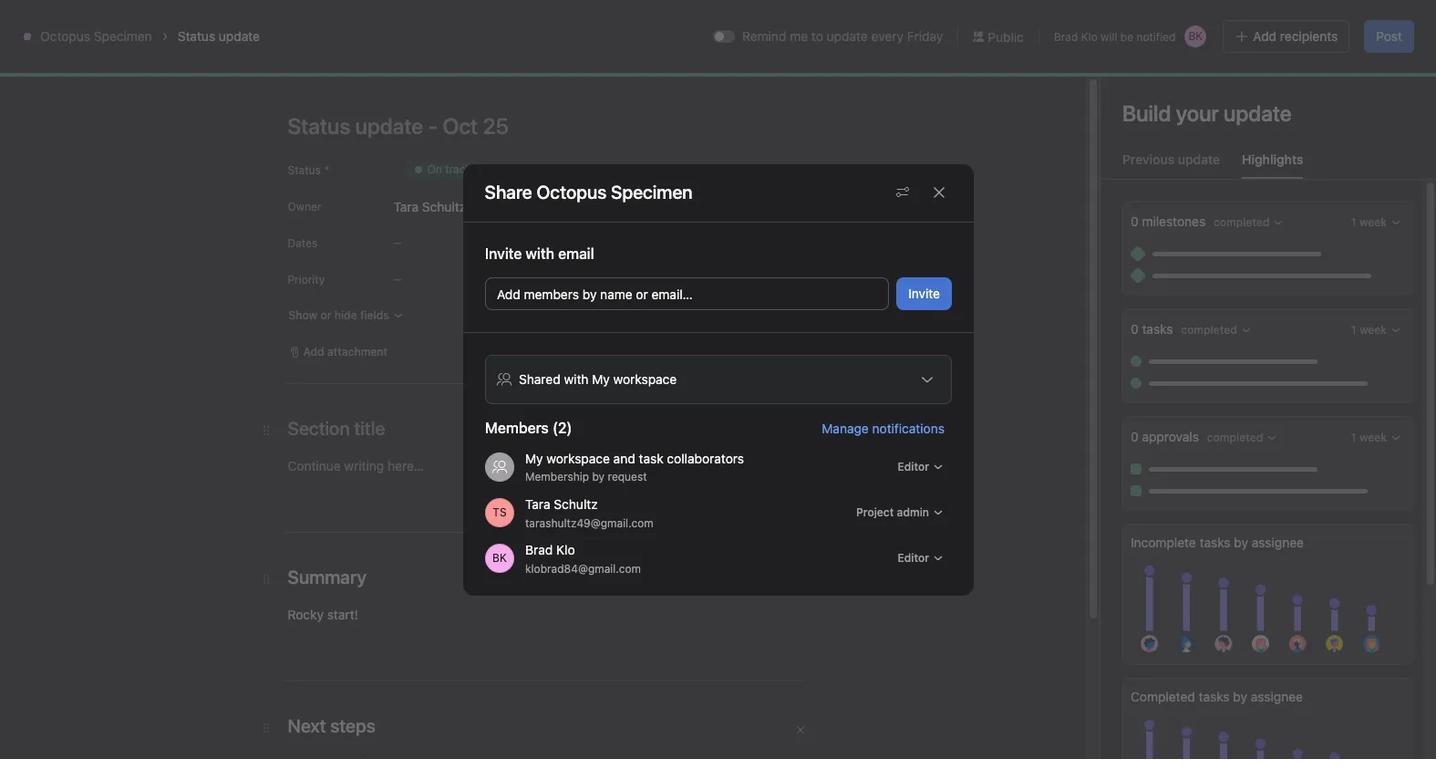 Task type: vqa. For each thing, say whether or not it's contained in the screenshot.
the rightmost BK
yes



Task type: locate. For each thing, give the bounding box(es) containing it.
by right incomplete
[[1235, 535, 1249, 550]]

tara inside 'tara schultz tarashultz49@gmail.com'
[[525, 495, 550, 511]]

0 horizontal spatial 1
[[661, 564, 667, 580]]

0 for approvals
[[1131, 429, 1139, 444]]

1 vertical spatial 1
[[661, 564, 667, 580]]

0 vertical spatial editor
[[898, 459, 929, 473]]

Section title text field
[[288, 416, 385, 442], [288, 565, 367, 590]]

tab list containing previous update
[[1101, 150, 1437, 180]]

klo left will
[[1082, 30, 1098, 43]]

0 down "fri"
[[1131, 213, 1139, 229]]

brad up klobrad84@gmail.com
[[525, 541, 553, 557]]

status update
[[178, 28, 260, 44]]

invite for invite
[[908, 285, 940, 301]]

1 horizontal spatial update
[[827, 28, 868, 44]]

0 vertical spatial bk
[[1189, 29, 1204, 43]]

1 vertical spatial invite
[[908, 285, 940, 301]]

*
[[325, 163, 330, 177]]

timeline link
[[362, 112, 427, 132]]

project
[[856, 505, 894, 519]]

invite inside button
[[908, 285, 940, 301]]

tara up —
[[394, 198, 419, 214]]

0 horizontal spatial brad
[[525, 541, 553, 557]]

editor
[[898, 459, 929, 473], [898, 551, 929, 564]]

1 vertical spatial section title text field
[[288, 565, 367, 590]]

my workspace
[[592, 371, 677, 386]]

0 vertical spatial status
[[178, 28, 215, 44]]

status left the *
[[288, 163, 321, 177]]

brad inside brad klo klobrad84@gmail.com
[[525, 541, 553, 557]]

31
[[321, 564, 336, 580]]

by down workspace
[[592, 469, 605, 483]]

2 vertical spatial 0
[[1131, 429, 1139, 444]]

klo
[[1082, 30, 1098, 43], [556, 541, 575, 557]]

brad klo will be notified
[[1055, 30, 1176, 43]]

1 horizontal spatial tara
[[525, 495, 550, 511]]

tab list
[[1101, 150, 1437, 180]]

add inside share octopus specimen dialog
[[497, 286, 520, 302]]

add
[[1292, 15, 1312, 28], [1254, 28, 1277, 44], [497, 286, 520, 302]]

tara for tara schultz tarashultz49@gmail.com
[[525, 495, 550, 511]]

build your update
[[1123, 100, 1293, 126]]

28
[[1393, 393, 1411, 410]]

octopus specimen
[[40, 28, 152, 44]]

1 horizontal spatial status
[[288, 163, 321, 177]]

Title of update text field
[[288, 106, 835, 146]]

0 vertical spatial 1
[[1213, 463, 1218, 477]]

completed
[[1131, 689, 1196, 704]]

2 horizontal spatial add
[[1292, 15, 1312, 28]]

1 horizontal spatial invite
[[908, 285, 940, 301]]

tara
[[394, 198, 419, 214], [525, 495, 550, 511]]

bk down ts
[[492, 551, 507, 564]]

schultz left share
[[422, 198, 466, 214]]

brad
[[1055, 30, 1079, 43], [525, 541, 553, 557]]

0 horizontal spatial status
[[178, 28, 215, 44]]

2 0 from the top
[[1131, 321, 1139, 337]]

up
[[356, 598, 369, 611]]

27
[[1124, 393, 1141, 410]]

by for completed
[[1234, 689, 1248, 704]]

invite left "with email"
[[485, 245, 522, 261]]

editor down admin
[[898, 551, 929, 564]]

klo inside brad klo klobrad84@gmail.com
[[556, 541, 575, 557]]

1 vertical spatial assignee
[[1252, 689, 1304, 704]]

0 horizontal spatial invite
[[485, 245, 522, 261]]

tara down "membership"
[[525, 495, 550, 511]]

shared
[[519, 371, 560, 386]]

editor inside dropdown button
[[898, 459, 929, 473]]

by left name
[[582, 286, 597, 302]]

invite
[[485, 245, 522, 261], [908, 285, 940, 301]]

0 vertical spatial invite
[[485, 245, 522, 261]]

1 left leftcount icon
[[1213, 463, 1218, 477]]

editor inside popup button
[[898, 551, 929, 564]]

1 vertical spatial 0
[[1131, 321, 1139, 337]]

1 vertical spatial editor
[[898, 551, 929, 564]]

remind me to update every friday switch
[[713, 30, 735, 43]]

schultz inside 'tara schultz tarashultz49@gmail.com'
[[554, 495, 598, 511]]

notifications
[[872, 420, 945, 435]]

incomplete tasks by assignee
[[1131, 535, 1305, 550]]

0 down the 27
[[1131, 429, 1139, 444]]

november 1
[[589, 564, 667, 580]]

0 horizontal spatial klo
[[556, 541, 575, 557]]

trial?
[[1239, 15, 1264, 28]]

klo up klobrad84@gmail.com
[[556, 541, 575, 557]]

1 vertical spatial bk
[[492, 551, 507, 564]]

notified
[[1137, 30, 1176, 43]]

0 horizontal spatial add
[[497, 286, 520, 302]]

None text field
[[77, 61, 242, 94]]

1 horizontal spatial 1
[[1213, 463, 1218, 477]]

project privacy dialog image
[[920, 372, 935, 386]]

1 right november
[[661, 564, 667, 580]]

specimen
[[94, 28, 152, 44]]

0 vertical spatial tasks
[[1143, 321, 1174, 337]]

0 milestones
[[1131, 213, 1210, 229]]

priority
[[288, 273, 325, 286]]

editor down notifications
[[898, 459, 929, 473]]

0 vertical spatial tara
[[394, 198, 419, 214]]

invite up project privacy dialog icon
[[908, 285, 940, 301]]

0 up the 27
[[1131, 321, 1139, 337]]

task
[[639, 450, 663, 466]]

octopus
[[40, 28, 90, 44]]

1 vertical spatial klo
[[556, 541, 575, 557]]

1 vertical spatial brad
[[525, 541, 553, 557]]

0 vertical spatial brad
[[1055, 30, 1079, 43]]

octopus specimen
[[537, 182, 693, 203]]

your update
[[1177, 100, 1293, 126]]

update for previous update
[[1179, 151, 1221, 167]]

calendar link
[[249, 112, 318, 132]]

0 for tasks
[[1131, 321, 1139, 337]]

klobrad84@gmail.com
[[525, 561, 641, 575]]

manage
[[822, 420, 869, 435]]

2 vertical spatial tasks
[[1199, 689, 1230, 704]]

1 horizontal spatial add
[[1254, 28, 1277, 44]]

1 vertical spatial tasks
[[1200, 535, 1231, 550]]

schultz for tara schultz tarashultz49@gmail.com
[[554, 495, 598, 511]]

request
[[608, 469, 647, 483]]

members (2)
[[485, 419, 572, 436]]

assignee for incomplete tasks by assignee
[[1252, 535, 1305, 550]]

1 vertical spatial tara
[[525, 495, 550, 511]]

assignee for completed tasks by assignee
[[1252, 689, 1304, 704]]

update
[[219, 28, 260, 44], [827, 28, 868, 44], [1179, 151, 1221, 167]]

with
[[564, 371, 588, 386]]

schultz up tarashultz49@gmail.com
[[554, 495, 598, 511]]

1 horizontal spatial brad
[[1055, 30, 1079, 43]]

7
[[321, 734, 329, 751]]

share
[[485, 182, 533, 203]]

0 horizontal spatial tara
[[394, 198, 419, 214]]

0 horizontal spatial update
[[219, 28, 260, 44]]

remove section image
[[795, 724, 806, 735]]

1 horizontal spatial schultz
[[554, 495, 598, 511]]

2 horizontal spatial update
[[1179, 151, 1221, 167]]

1 0 from the top
[[1131, 213, 1139, 229]]

by right completed
[[1234, 689, 1248, 704]]

list box
[[503, 7, 941, 36]]

1 vertical spatial schultz
[[554, 495, 598, 511]]

completed tasks by assignee
[[1131, 689, 1304, 704]]

1 horizontal spatial bk
[[1189, 29, 1204, 43]]

0 vertical spatial assignee
[[1252, 535, 1305, 550]]

0 vertical spatial 0
[[1131, 213, 1139, 229]]

status right "specimen"
[[178, 28, 215, 44]]

write
[[325, 598, 353, 611]]

wed
[[583, 185, 609, 199]]

1 vertical spatial status
[[288, 163, 321, 177]]

email…
[[651, 286, 693, 302]]

info
[[1349, 15, 1369, 28]]

0 vertical spatial klo
[[1082, 30, 1098, 43]]

2023
[[341, 148, 384, 169]]

0 horizontal spatial schultz
[[422, 198, 466, 214]]

manage notifications
[[822, 420, 945, 435]]

tara for tara schultz
[[394, 198, 419, 214]]

brad for brad klo will be notified
[[1055, 30, 1079, 43]]

0 approvals
[[1131, 429, 1203, 444]]

by inside add members by name or email… button
[[582, 286, 597, 302]]

invite button
[[897, 277, 952, 310]]

2 section title text field from the top
[[288, 565, 367, 590]]

schultz for tara schultz
[[422, 198, 466, 214]]

tasks
[[1143, 321, 1174, 337], [1200, 535, 1231, 550], [1199, 689, 1230, 704]]

share octopus specimen
[[485, 182, 693, 203]]

bk inside share octopus specimen dialog
[[492, 551, 507, 564]]

bk down what's
[[1189, 29, 1204, 43]]

shared with my workspace option group
[[485, 354, 952, 404]]

2 editor from the top
[[898, 551, 929, 564]]

collaborators
[[667, 450, 744, 466]]

friday
[[908, 28, 944, 44]]

editor for my workspace and task collaborators
[[898, 459, 929, 473]]

0 vertical spatial section title text field
[[288, 416, 385, 442]]

bk inside button
[[1189, 29, 1204, 43]]

remind me to update every friday
[[743, 28, 944, 44]]

brad left 24
[[1055, 30, 1079, 43]]

october
[[271, 148, 337, 169]]

0 vertical spatial schultz
[[422, 198, 466, 214]]

10
[[1124, 734, 1140, 751]]

0 horizontal spatial bk
[[492, 551, 507, 564]]

1 editor from the top
[[898, 459, 929, 473]]

tarashultz49@gmail.com
[[525, 515, 653, 529]]

3 0 from the top
[[1131, 429, 1139, 444]]

1 horizontal spatial klo
[[1082, 30, 1098, 43]]

status for status *
[[288, 163, 321, 177]]

post
[[1377, 28, 1403, 44]]

remind
[[743, 28, 787, 44]]



Task type: describe. For each thing, give the bounding box(es) containing it.
editor button
[[890, 545, 952, 571]]

approvals
[[1143, 429, 1200, 444]]

days
[[1106, 21, 1130, 35]]

every
[[872, 28, 904, 44]]

add members by name or email… button
[[485, 277, 889, 310]]

project admin button
[[848, 500, 952, 525]]

milestones
[[1143, 213, 1206, 229]]

tasks for incomplete
[[1200, 535, 1231, 550]]

status *
[[288, 163, 330, 177]]

antartica
[[1129, 463, 1176, 477]]

left
[[1133, 21, 1150, 35]]

be
[[1121, 30, 1134, 43]]

tasks for 0
[[1143, 321, 1174, 337]]

my
[[525, 450, 543, 466]]

25
[[592, 393, 610, 410]]

Section title text field
[[288, 713, 376, 739]]

workflow
[[464, 114, 521, 130]]

usersicon image
[[492, 459, 507, 474]]

what's in my trial?
[[1170, 15, 1264, 28]]

calendar
[[264, 114, 318, 130]]

rocky start!
[[288, 607, 358, 622]]

fri
[[1119, 185, 1136, 199]]

add for add billing info
[[1292, 15, 1312, 28]]

tara schultz
[[394, 198, 466, 214]]

previous
[[1123, 151, 1175, 167]]

rocky
[[288, 607, 324, 622]]

highlights
[[1243, 151, 1304, 167]]

bk button
[[1176, 24, 1209, 49]]

admin
[[897, 505, 929, 519]]

members
[[524, 286, 579, 302]]

what's
[[1170, 15, 1206, 28]]

project admin
[[856, 505, 929, 519]]

26
[[856, 393, 874, 410]]

by inside my workspace and task collaborators membership by request
[[592, 469, 605, 483]]

add for add recipients
[[1254, 28, 1277, 44]]

by for add
[[582, 286, 597, 302]]

antartica study
[[1129, 463, 1209, 477]]

manage notifications button
[[822, 420, 952, 435]]

editor for brad klo
[[898, 551, 929, 564]]

20
[[1124, 223, 1142, 239]]

start!
[[327, 607, 358, 622]]

will
[[1101, 30, 1118, 43]]

0 for milestones
[[1131, 213, 1139, 229]]

project permissions image
[[895, 185, 910, 200]]

invite with email
[[485, 245, 594, 261]]

add members by name or email…
[[497, 286, 693, 302]]

november
[[589, 564, 657, 580]]

public
[[988, 29, 1024, 44]]

add to starred image
[[277, 70, 291, 85]]

invite for invite with email
[[485, 245, 522, 261]]

17
[[321, 223, 335, 239]]

tasks for completed
[[1199, 689, 1230, 704]]

octopus specimen link
[[40, 28, 152, 44]]

build
[[1123, 100, 1172, 126]]

or
[[636, 286, 648, 302]]

incomplete
[[1131, 535, 1197, 550]]

october 2023
[[271, 148, 384, 169]]

billing
[[1315, 15, 1346, 28]]

24 days left
[[1090, 21, 1150, 35]]

post button
[[1365, 20, 1415, 53]]

—
[[394, 237, 402, 248]]

klo for brad klo will be notified
[[1082, 30, 1098, 43]]

my
[[1221, 15, 1236, 28]]

me
[[790, 28, 808, 44]]

tara schultz tarashultz49@gmail.com
[[525, 495, 653, 529]]

brad for brad klo klobrad84@gmail.com
[[525, 541, 553, 557]]

write up report
[[325, 598, 404, 611]]

klo for brad klo klobrad84@gmail.com
[[556, 541, 575, 557]]

24
[[1090, 21, 1103, 35]]

shared with my workspace
[[519, 371, 677, 386]]

ts
[[493, 505, 506, 519]]

with email
[[525, 245, 594, 261]]

dates
[[288, 236, 318, 250]]

21
[[1395, 223, 1410, 239]]

workflow link
[[449, 112, 521, 132]]

report
[[372, 598, 404, 611]]

in
[[1209, 15, 1218, 28]]

add for add members by name or email…
[[497, 286, 520, 302]]

add billing info button
[[1284, 9, 1377, 35]]

previous update
[[1123, 151, 1221, 167]]

membership
[[525, 469, 589, 483]]

share octopus specimen dialog
[[463, 164, 974, 595]]

status for status update
[[178, 28, 215, 44]]

brad klo klobrad84@gmail.com
[[525, 541, 641, 575]]

owner
[[288, 200, 322, 213]]

add recipients
[[1254, 28, 1339, 44]]

update for status update
[[219, 28, 260, 44]]

leftcount image
[[1221, 465, 1232, 476]]

close this dialog image
[[932, 185, 947, 200]]

what's in my trial? button
[[1161, 9, 1273, 35]]

1 section title text field from the top
[[288, 416, 385, 442]]

to
[[812, 28, 824, 44]]

by for incomplete
[[1235, 535, 1249, 550]]

workspace
[[546, 450, 610, 466]]

rocket image
[[33, 67, 55, 88]]



